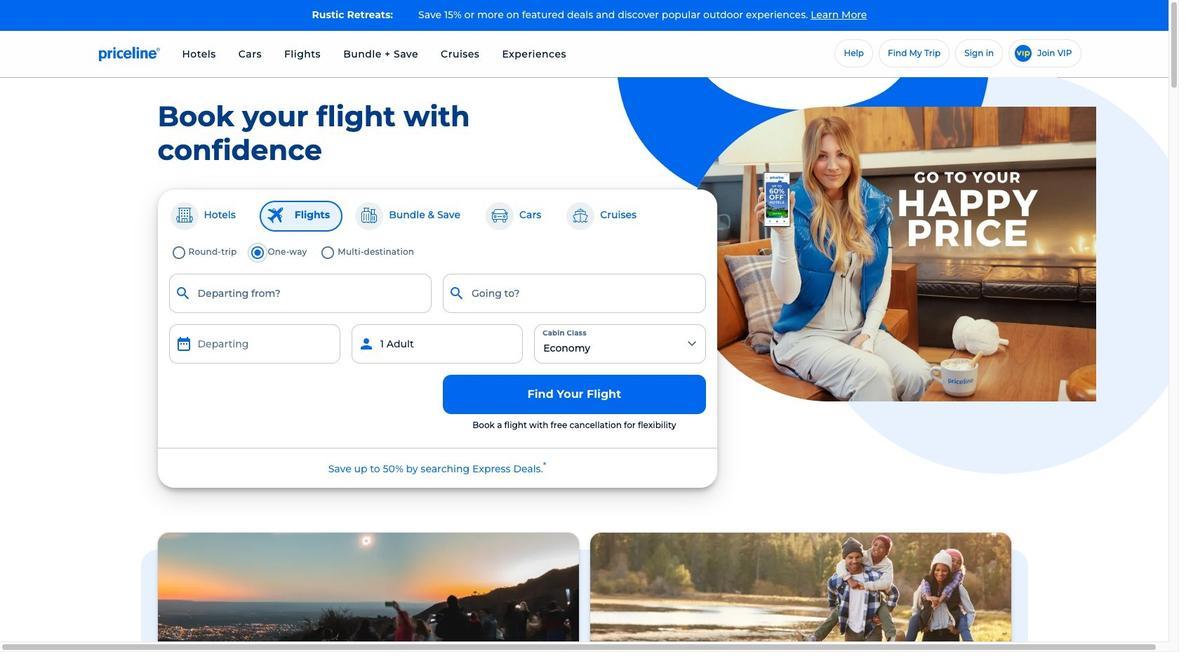 Task type: locate. For each thing, give the bounding box(es) containing it.
0 horizontal spatial none field
[[169, 273, 432, 313]]

types of travel tab list
[[169, 200, 706, 231]]

none field departing from?
[[169, 273, 432, 313]]

1 none field from the left
[[169, 273, 432, 313]]

Departing from? field
[[169, 273, 432, 313]]

None field
[[169, 273, 432, 313], [443, 273, 706, 313]]

partner airline logos image
[[410, 460, 606, 477]]

1 horizontal spatial none field
[[443, 273, 706, 313]]

vip badge icon image
[[1015, 45, 1032, 61]]

priceline.com home image
[[99, 46, 160, 61]]

2 none field from the left
[[443, 273, 706, 313]]

None button
[[169, 324, 340, 363]]



Task type: describe. For each thing, give the bounding box(es) containing it.
none field going to?
[[443, 273, 706, 313]]

Going to? field
[[443, 273, 706, 313]]

none button inside flight-search-form element
[[169, 324, 340, 363]]

flight-search-form element
[[163, 243, 712, 437]]



Task type: vqa. For each thing, say whether or not it's contained in the screenshot.
the Show March 2024 image
no



